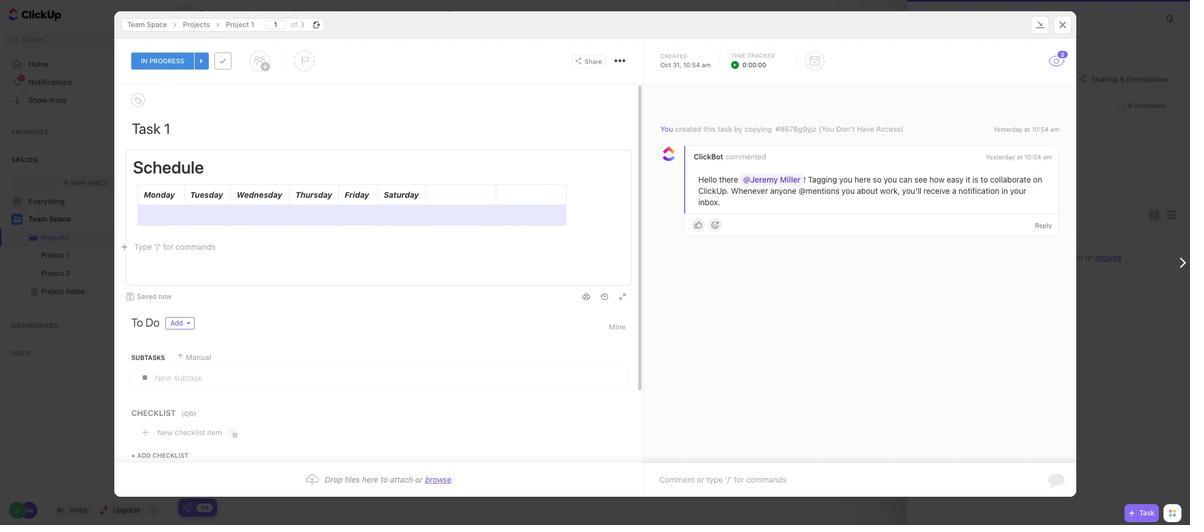 Task type: describe. For each thing, give the bounding box(es) containing it.
‎task 2 link
[[224, 184, 847, 204]]

tasks...
[[214, 34, 237, 42]]

0 comments
[[1128, 102, 1166, 109]]

2 horizontal spatial +
[[253, 70, 257, 78]]

2 horizontal spatial team space
[[924, 14, 960, 22]]

anyone
[[770, 186, 796, 196]]

New subtask text field
[[155, 368, 625, 388]]

browse inside schedule dialog
[[425, 475, 451, 485]]

this
[[703, 125, 716, 134]]

task settings image
[[618, 59, 621, 62]]

upgrade link
[[95, 503, 145, 519]]

0
[[1128, 102, 1132, 109]]

have
[[857, 125, 874, 134]]

0 horizontal spatial task
[[232, 433, 245, 441]]

1 vertical spatial add
[[137, 452, 151, 460]]

1 horizontal spatial share button
[[1143, 5, 1180, 23]]

easy
[[947, 175, 964, 185]]

permissions
[[1127, 74, 1168, 83]]

drop inside schedule dialog
[[325, 475, 342, 485]]

invite
[[70, 507, 87, 515]]

31,
[[673, 61, 681, 68]]

1 vertical spatial +
[[212, 433, 216, 441]]

in inside in progress dropdown button
[[141, 57, 147, 65]]

team space inside sidebar navigation
[[28, 215, 71, 224]]

Set task position in this List number field
[[265, 20, 285, 29]]

#8678g9yjz
[[775, 125, 817, 134]]

2 vertical spatial to
[[380, 475, 388, 485]]

is
[[972, 175, 978, 185]]

team space inside task locations element
[[127, 20, 167, 29]]

calendar
[[352, 9, 385, 19]]

how
[[929, 175, 945, 185]]

projects button
[[195, 2, 235, 27]]

schedule
[[133, 157, 204, 177]]

2 inside sidebar navigation
[[66, 269, 70, 278]]

1 horizontal spatial project 1 link
[[220, 18, 260, 31]]

task history region
[[643, 84, 1076, 464]]

task details element
[[114, 38, 1076, 84]]

task 2 link
[[224, 387, 847, 407]]

(you
[[819, 125, 834, 134]]

1 horizontal spatial share
[[1157, 10, 1176, 18]]

project for project notes link
[[41, 288, 64, 296]]

oct
[[660, 61, 671, 68]]

0 vertical spatial files
[[1015, 253, 1030, 263]]

you up work,
[[884, 175, 897, 185]]

at for clickbot commented
[[1017, 153, 1023, 161]]

projects inside task locations element
[[183, 20, 210, 29]]

item
[[207, 428, 222, 437]]

at for you created this task by copying #8678g9yjz (you don't have access)
[[1024, 126, 1030, 133]]

comments
[[1134, 102, 1166, 109]]

hello there @jeremy miller
[[698, 175, 801, 185]]

receive
[[923, 186, 950, 196]]

list link
[[264, 0, 282, 28]]

you created this task by copying #8678g9yjz (you don't have access)
[[660, 125, 903, 134]]

new down the task 2 at the bottom left of page
[[217, 433, 231, 441]]

collaborate
[[990, 175, 1031, 185]]

3 inside sidebar navigation
[[155, 252, 159, 259]]

table
[[458, 9, 478, 19]]

1 vertical spatial checklist
[[152, 452, 188, 460]]

share button inside task details element
[[571, 55, 605, 68]]

task for task 2
[[226, 393, 243, 402]]

sharing
[[1092, 74, 1118, 83]]

everything
[[28, 197, 65, 206]]

drop files here to attach or browse inside schedule dialog
[[325, 475, 451, 485]]

team inside sidebar navigation
[[28, 215, 47, 224]]

you left about
[[841, 186, 855, 196]]

+ add checklist
[[131, 452, 188, 460]]

mine link
[[609, 318, 626, 337]]

!
[[803, 175, 806, 185]]

of 3
[[291, 20, 304, 29]]

subtasks
[[131, 354, 165, 361]]

project 1 inside task locations element
[[226, 20, 254, 29]]

new checklist item
[[157, 428, 222, 437]]

so
[[873, 175, 882, 185]]

0 vertical spatial drop files here to attach or browse
[[995, 253, 1122, 263]]

Search tasks... text field
[[190, 31, 284, 46]]

1 horizontal spatial project 2
[[999, 14, 1026, 22]]

dashboards
[[11, 322, 58, 329]]

by
[[734, 125, 742, 134]]

&
[[1120, 74, 1125, 83]]

favorites button
[[0, 118, 170, 145]]

copying
[[744, 125, 772, 134]]

clickup.
[[698, 186, 729, 196]]

0 vertical spatial + new task
[[253, 70, 290, 78]]

projects link inside task locations element
[[177, 18, 215, 31]]

progress
[[149, 57, 184, 65]]

whenever
[[731, 186, 768, 196]]

attach inside schedule dialog
[[390, 475, 413, 485]]

new inside sidebar navigation
[[71, 179, 86, 187]]

list
[[264, 9, 278, 19]]

a
[[952, 186, 956, 196]]

2 horizontal spatial here
[[1032, 253, 1049, 263]]

saved now
[[137, 293, 171, 301]]

miller
[[780, 175, 801, 185]]

0 vertical spatial attach
[[1060, 253, 1083, 263]]

am for created
[[1050, 126, 1059, 133]]

access)
[[876, 125, 903, 134]]

to
[[131, 316, 143, 329]]

checklist
[[131, 409, 176, 418]]

time
[[731, 52, 745, 59]]

to do
[[131, 316, 159, 329]]

or inside schedule dialog
[[415, 475, 423, 485]]

about
[[857, 186, 878, 196]]

to inside ! tagging you here so you can see how easy it is to collaborate on clickup. whenever anyone @mentions you about work, you'll receive a notification in your inbox.
[[981, 175, 988, 185]]

do
[[145, 316, 159, 329]]

here inside ! tagging you here so you can see how easy it is to collaborate on clickup. whenever anyone @mentions you about work, you'll receive a notification in your inbox.
[[854, 175, 871, 185]]

0 vertical spatial checklist
[[174, 428, 205, 437]]

1 inside task locations element
[[251, 20, 254, 29]]

2 horizontal spatial projects link
[[968, 14, 992, 22]]

automations
[[1073, 10, 1115, 18]]

yesterday at 10:54 am for clickbot commented
[[986, 153, 1052, 161]]

tuesday
[[190, 190, 223, 200]]

0:00:00
[[742, 61, 766, 68]]

task 3
[[226, 211, 249, 220]]

new space
[[71, 179, 108, 187]]

friday
[[344, 190, 369, 200]]

home link
[[0, 55, 170, 73]]

thursday
[[295, 190, 332, 200]]

mine
[[609, 323, 626, 332]]

1 vertical spatial to
[[1051, 253, 1058, 263]]

project notes link
[[0, 283, 148, 301]]

tracked
[[747, 52, 775, 59]]

more
[[49, 95, 67, 104]]



Task type: vqa. For each thing, say whether or not it's contained in the screenshot.
Your recently opened Docs will show here.
no



Task type: locate. For each thing, give the bounding box(es) containing it.
3 up saved now
[[155, 252, 159, 259]]

1/4
[[200, 505, 209, 511]]

0 horizontal spatial at
[[1017, 153, 1023, 161]]

manual button
[[176, 348, 211, 367]]

‎task 2
[[226, 189, 249, 199]]

1 horizontal spatial drop
[[995, 253, 1013, 263]]

time tracked
[[731, 52, 775, 59]]

0 vertical spatial +
[[253, 70, 257, 78]]

project 2 link up notes
[[0, 265, 148, 283]]

1 horizontal spatial browse link
[[1095, 253, 1122, 263]]

0 vertical spatial task
[[275, 70, 290, 78]]

1 vertical spatial yesterday
[[986, 153, 1015, 161]]

projects link
[[968, 14, 992, 22], [177, 18, 215, 31], [1, 229, 136, 247]]

1 horizontal spatial files
[[1015, 253, 1030, 263]]

search inside sidebar navigation
[[22, 36, 44, 44]]

upgrade
[[113, 507, 140, 515]]

0 horizontal spatial search
[[22, 36, 44, 44]]

at
[[1024, 126, 1030, 133], [1017, 153, 1023, 161]]

project 2 left minimize task image
[[999, 14, 1026, 22]]

3 for task 3
[[245, 211, 249, 220]]

1
[[251, 20, 254, 29], [66, 251, 69, 260]]

1 vertical spatial or
[[415, 475, 423, 485]]

1 horizontal spatial add
[[170, 319, 183, 328]]

checklist (0/0)
[[131, 409, 196, 418]]

sharing & permissions link
[[1073, 72, 1173, 87]]

in down ⌘k
[[141, 57, 147, 65]]

2 inside "dropdown button"
[[1061, 52, 1064, 58]]

project 2
[[999, 14, 1026, 22], [41, 269, 70, 278]]

task left set priority element on the top of the page
[[275, 70, 290, 78]]

automations button
[[1068, 6, 1120, 23]]

1 vertical spatial project 2
[[41, 269, 70, 278]]

0 vertical spatial add
[[170, 319, 183, 328]]

project 2 up the project notes
[[41, 269, 70, 278]]

0 horizontal spatial attach
[[390, 475, 413, 485]]

3 for of 3
[[300, 20, 304, 29]]

work,
[[880, 186, 900, 196]]

task left by on the top right of the page
[[718, 125, 732, 134]]

reply
[[1035, 222, 1052, 229]]

0 vertical spatial share
[[1157, 10, 1176, 18]]

0 horizontal spatial browse link
[[425, 475, 451, 485]]

in progress
[[141, 57, 184, 65]]

search left tasks...
[[190, 34, 212, 42]]

(0/0)
[[181, 410, 196, 417]]

1 horizontal spatial + new task
[[253, 70, 290, 78]]

task 2
[[226, 393, 249, 402]]

project 1 link
[[220, 18, 260, 31], [0, 247, 148, 265]]

+ new task down the task 2 at the bottom left of page
[[212, 433, 245, 441]]

1 vertical spatial here
[[1032, 253, 1049, 263]]

attach
[[1060, 253, 1083, 263], [390, 475, 413, 485]]

10:54 inside created oct 31, 10:54 am
[[683, 61, 700, 68]]

0 vertical spatial yesterday at 10:54 am
[[993, 126, 1059, 133]]

now
[[158, 293, 171, 301]]

project for the left project 2 link
[[41, 269, 64, 278]]

add down checklist
[[137, 452, 151, 460]]

0 horizontal spatial + new task
[[212, 433, 245, 441]]

space inside task locations element
[[147, 20, 167, 29]]

10:54 for commented
[[1024, 153, 1041, 161]]

yesterday for clickbot commented
[[986, 153, 1015, 161]]

+ new task
[[253, 70, 290, 78], [212, 433, 245, 441]]

share
[[1157, 10, 1176, 18], [584, 57, 602, 65]]

0 horizontal spatial here
[[362, 475, 378, 485]]

search up home
[[22, 36, 44, 44]]

0 vertical spatial project 2
[[999, 14, 1026, 22]]

1 vertical spatial share
[[584, 57, 602, 65]]

0 vertical spatial browse
[[1095, 253, 1122, 263]]

10:54
[[683, 61, 700, 68], [1032, 126, 1049, 133], [1024, 153, 1041, 161]]

minimize task image
[[1036, 21, 1045, 28]]

0 vertical spatial in
[[141, 57, 147, 65]]

3
[[300, 20, 304, 29], [245, 211, 249, 220], [155, 252, 159, 259]]

table link
[[458, 0, 483, 28]]

1 up search tasks... text box
[[251, 20, 254, 29]]

1 horizontal spatial team
[[127, 20, 145, 29]]

0 vertical spatial 3
[[300, 20, 304, 29]]

wednesday
[[236, 190, 282, 200]]

+ inside task body element
[[131, 452, 135, 460]]

projects inside sidebar navigation
[[41, 233, 69, 242]]

add inside dropdown button
[[170, 319, 183, 328]]

project
[[999, 14, 1021, 22], [226, 20, 249, 29], [41, 251, 64, 260], [41, 269, 64, 278], [41, 288, 64, 296]]

browse link
[[1095, 253, 1122, 263], [425, 475, 451, 485]]

2 vertical spatial task
[[1140, 509, 1155, 518]]

docs
[[11, 350, 30, 357]]

new up everything link
[[71, 179, 86, 187]]

2 horizontal spatial team
[[924, 14, 940, 22]]

of
[[291, 20, 297, 29]]

1 vertical spatial + new task
[[212, 433, 245, 441]]

yesterday for you created this task by copying #8678g9yjz (you don't have access)
[[993, 126, 1022, 133]]

1 horizontal spatial browse
[[1095, 253, 1122, 263]]

1 horizontal spatial here
[[854, 175, 871, 185]]

yesterday at 10:54 am up on
[[993, 126, 1059, 133]]

0 vertical spatial to
[[981, 175, 988, 185]]

hello
[[698, 175, 717, 185]]

1 vertical spatial project 1 link
[[0, 247, 148, 265]]

@jeremy
[[743, 175, 778, 185]]

2 vertical spatial am
[[1043, 153, 1052, 161]]

0 vertical spatial task
[[226, 211, 243, 220]]

1 up the project notes
[[66, 251, 69, 260]]

0 vertical spatial here
[[854, 175, 871, 185]]

gantt
[[412, 9, 432, 19]]

saved
[[137, 293, 156, 301]]

attachments
[[924, 208, 987, 221]]

1 horizontal spatial in
[[1002, 186, 1008, 196]]

browse
[[1095, 253, 1122, 263], [425, 475, 451, 485]]

add right the do
[[170, 319, 183, 328]]

0 vertical spatial browse link
[[1095, 253, 1122, 263]]

onboarding checklist button image
[[183, 504, 192, 513]]

project 2 link left minimize task image
[[999, 14, 1026, 22]]

1 vertical spatial task
[[718, 125, 732, 134]]

1 vertical spatial project 1
[[41, 251, 69, 260]]

0 horizontal spatial project 2 link
[[0, 265, 148, 283]]

new inside task body element
[[157, 428, 172, 437]]

commented
[[725, 152, 766, 161]]

files inside schedule dialog
[[345, 475, 360, 485]]

calendar link
[[352, 0, 390, 28]]

new down "checklist (0/0)" in the left of the page
[[157, 428, 172, 437]]

task 3 link
[[224, 206, 847, 225]]

task for task 3
[[226, 211, 243, 220]]

set priority element
[[294, 51, 314, 71]]

checklist down (0/0)
[[174, 428, 205, 437]]

onboarding checklist button element
[[183, 504, 192, 513]]

user friends image
[[13, 216, 21, 223]]

2 horizontal spatial task
[[718, 125, 732, 134]]

1 vertical spatial 1
[[66, 251, 69, 260]]

2 vertical spatial here
[[362, 475, 378, 485]]

search for search
[[22, 36, 44, 44]]

sidebar navigation
[[0, 0, 170, 526]]

in progress button
[[131, 53, 194, 70]]

project 1 link up notes
[[0, 247, 148, 265]]

1 vertical spatial project 2 link
[[0, 265, 148, 283]]

10:54 for created
[[1032, 126, 1049, 133]]

0 horizontal spatial share
[[584, 57, 602, 65]]

1 horizontal spatial at
[[1024, 126, 1030, 133]]

search for search tasks...
[[190, 34, 212, 42]]

don't
[[836, 125, 855, 134]]

2 horizontal spatial to
[[1051, 253, 1058, 263]]

1 horizontal spatial or
[[1086, 253, 1093, 263]]

3 down ‎task 2
[[245, 211, 249, 220]]

in inside ! tagging you here so you can see how easy it is to collaborate on clickup. whenever anyone @mentions you about work, you'll receive a notification in your inbox.
[[1002, 186, 1008, 196]]

0 horizontal spatial 1
[[66, 251, 69, 260]]

2 vertical spatial task
[[232, 433, 245, 441]]

task locations element
[[114, 11, 1076, 38]]

saturday
[[383, 190, 419, 200]]

project 2 inside sidebar navigation
[[41, 269, 70, 278]]

3 inside task locations element
[[300, 20, 304, 29]]

Edit task name text field
[[132, 119, 626, 138]]

1 horizontal spatial 3
[[245, 211, 249, 220]]

inbox.
[[698, 198, 720, 207]]

0 horizontal spatial project 2
[[41, 269, 70, 278]]

home
[[28, 59, 49, 68]]

project 1 link up tasks...
[[220, 18, 260, 31]]

⌘k
[[146, 36, 157, 44]]

yesterday at 10:54 am up the collaborate
[[986, 153, 1052, 161]]

schedule dialog
[[114, 11, 1076, 498]]

team space link inside task locations element
[[121, 18, 172, 31]]

1 horizontal spatial project 2 link
[[999, 14, 1026, 22]]

share inside task details element
[[584, 57, 602, 65]]

+ new task left set priority image
[[253, 70, 290, 78]]

0 vertical spatial or
[[1086, 253, 1093, 263]]

1 horizontal spatial +
[[212, 433, 216, 441]]

browse link inside schedule dialog
[[425, 475, 451, 485]]

new left set priority image
[[258, 70, 273, 78]]

0 vertical spatial 10:54
[[683, 61, 700, 68]]

0 horizontal spatial files
[[345, 475, 360, 485]]

0 vertical spatial yesterday
[[993, 126, 1022, 133]]

0 vertical spatial at
[[1024, 126, 1030, 133]]

0 horizontal spatial project 1 link
[[0, 247, 148, 265]]

0 vertical spatial project 1
[[226, 20, 254, 29]]

add button
[[165, 318, 194, 330]]

3 right the of
[[300, 20, 304, 29]]

gantt link
[[412, 0, 437, 28]]

you
[[660, 125, 673, 134]]

there
[[719, 175, 738, 185]]

1 horizontal spatial project 1
[[226, 20, 254, 29]]

3 inside "link"
[[245, 211, 249, 220]]

task body element
[[114, 84, 643, 468]]

am
[[702, 61, 711, 68], [1050, 126, 1059, 133], [1043, 153, 1052, 161]]

created oct 31, 10:54 am
[[660, 53, 711, 68]]

1 vertical spatial share button
[[571, 55, 605, 68]]

am for commented
[[1043, 153, 1052, 161]]

task right item
[[232, 433, 245, 441]]

project 1 up the project notes
[[41, 251, 69, 260]]

1 horizontal spatial drop files here to attach or browse
[[995, 253, 1122, 263]]

project 1
[[226, 20, 254, 29], [41, 251, 69, 260]]

notification
[[958, 186, 999, 196]]

checklist down 'new checklist item'
[[152, 452, 188, 460]]

2 vertical spatial +
[[131, 452, 135, 460]]

to
[[981, 175, 988, 185], [1051, 253, 1058, 263], [380, 475, 388, 485]]

2
[[1022, 14, 1026, 22], [1061, 52, 1064, 58], [245, 189, 249, 199], [66, 269, 70, 278], [245, 393, 249, 402]]

team inside task locations element
[[127, 20, 145, 29]]

1 vertical spatial am
[[1050, 126, 1059, 133]]

+
[[253, 70, 257, 78], [212, 433, 216, 441], [131, 452, 135, 460]]

in down the collaborate
[[1002, 186, 1008, 196]]

! tagging you here so you can see how easy it is to collaborate on clickup. whenever anyone @mentions you about work, you'll receive a notification in your inbox.
[[698, 175, 1044, 207]]

0 horizontal spatial project 1
[[41, 251, 69, 260]]

clickbot
[[694, 152, 723, 161]]

1 vertical spatial files
[[345, 475, 360, 485]]

1 horizontal spatial 1
[[251, 20, 254, 29]]

1 vertical spatial attach
[[390, 475, 413, 485]]

project inside task locations element
[[226, 20, 249, 29]]

project for the bottom project 1 link
[[41, 251, 64, 260]]

project 1 up search tasks... text box
[[226, 20, 254, 29]]

0 horizontal spatial share button
[[571, 55, 605, 68]]

0 horizontal spatial projects link
[[1, 229, 136, 247]]

1 inside sidebar navigation
[[66, 251, 69, 260]]

0 horizontal spatial team space
[[28, 215, 71, 224]]

notifications link
[[0, 73, 170, 91]]

0 horizontal spatial or
[[415, 475, 423, 485]]

here
[[854, 175, 871, 185], [1032, 253, 1049, 263], [362, 475, 378, 485]]

@jeremy miller button
[[740, 174, 803, 186]]

created
[[660, 53, 688, 59]]

2 vertical spatial 10:54
[[1024, 153, 1041, 161]]

0 vertical spatial project 2 link
[[999, 14, 1026, 22]]

new
[[258, 70, 273, 78], [71, 179, 86, 187], [157, 428, 172, 437], [217, 433, 231, 441]]

your
[[1010, 186, 1026, 196]]

project 2 link
[[999, 14, 1026, 22], [0, 265, 148, 283]]

yesterday at 10:54 am for you created this task by copying #8678g9yjz (you don't have access)
[[993, 126, 1059, 133]]

1 horizontal spatial to
[[981, 175, 988, 185]]

task inside region
[[718, 125, 732, 134]]

0 vertical spatial project 1 link
[[220, 18, 260, 31]]

set priority image
[[294, 51, 314, 71]]

project 1 inside sidebar navigation
[[41, 251, 69, 260]]

1 vertical spatial yesterday at 10:54 am
[[986, 153, 1052, 161]]

created
[[675, 125, 701, 134]]

projects link inside sidebar navigation
[[1, 229, 136, 247]]

1 horizontal spatial search
[[190, 34, 212, 42]]

projects inside button
[[200, 9, 235, 19]]

2 button
[[1048, 50, 1069, 67]]

am inside created oct 31, 10:54 am
[[702, 61, 711, 68]]

you'll
[[902, 186, 921, 196]]

board link
[[304, 0, 330, 28]]

‎task
[[226, 189, 243, 199]]

0 horizontal spatial in
[[141, 57, 147, 65]]

task inside "link"
[[226, 211, 243, 220]]

you right the tagging on the top of page
[[839, 175, 852, 185]]

1 vertical spatial in
[[1002, 186, 1008, 196]]

2 horizontal spatial 3
[[300, 20, 304, 29]]

monday
[[143, 190, 175, 200]]

1 horizontal spatial projects link
[[177, 18, 215, 31]]

0 horizontal spatial add
[[137, 452, 151, 460]]

checklist
[[174, 428, 205, 437], [152, 452, 188, 460]]

notes
[[66, 288, 85, 296]]

1 vertical spatial 3
[[245, 211, 249, 220]]

team space link
[[924, 14, 960, 22], [121, 18, 172, 31], [28, 211, 160, 229]]

1 vertical spatial at
[[1017, 153, 1023, 161]]



